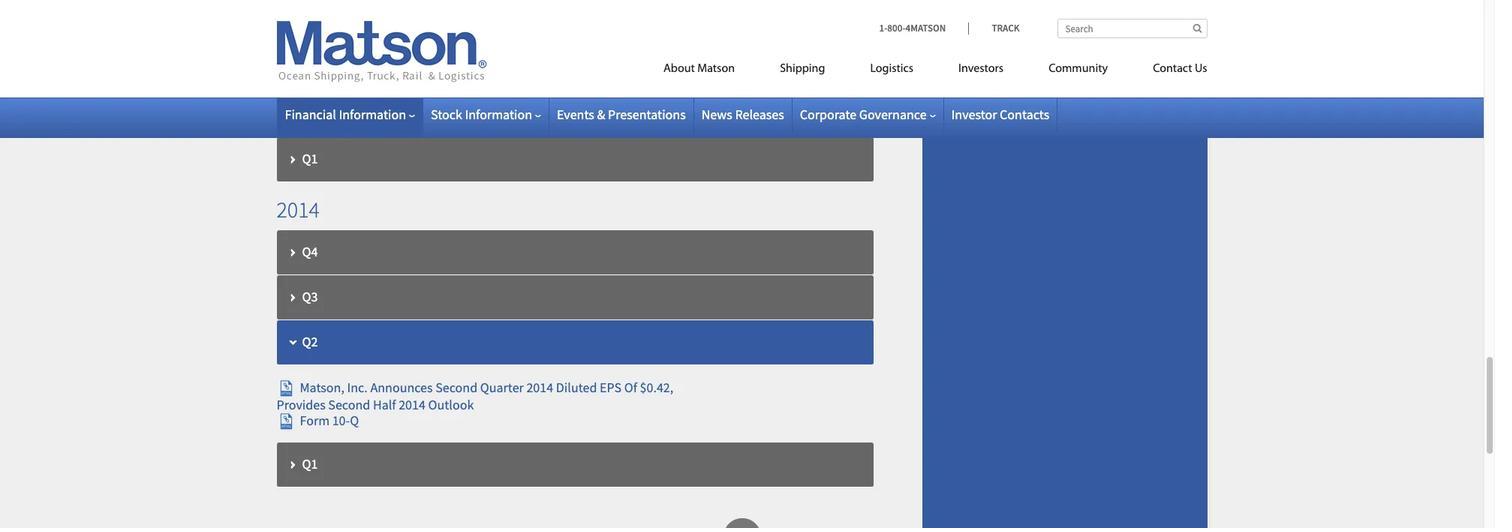 Task type: vqa. For each thing, say whether or not it's contained in the screenshot.
1st find from the bottom of the page
no



Task type: locate. For each thing, give the bounding box(es) containing it.
1-800-4matson
[[880, 22, 946, 35]]

financial information link
[[285, 106, 415, 123]]

matson
[[698, 63, 735, 75]]

$0.42,
[[640, 379, 674, 396]]

1 horizontal spatial 2014
[[399, 397, 426, 414]]

form 10-q link
[[277, 412, 359, 429]]

information right financial
[[339, 106, 406, 123]]

back to top image
[[723, 519, 761, 529]]

logistics link
[[848, 56, 936, 86]]

q1
[[302, 150, 318, 167], [302, 456, 318, 473]]

1-
[[880, 22, 888, 35]]

information
[[339, 106, 406, 123], [465, 106, 532, 123]]

Search search field
[[1058, 19, 1208, 38]]

q1 down financial
[[302, 150, 318, 167]]

1 q3 from the top
[[302, 60, 318, 77]]

1 vertical spatial q4
[[302, 243, 318, 260]]

2 q3 from the top
[[302, 288, 318, 306]]

stock information
[[431, 106, 532, 123]]

1 horizontal spatial second
[[436, 379, 478, 396]]

investor
[[952, 106, 997, 123]]

1 vertical spatial second
[[328, 397, 370, 414]]

provides
[[277, 397, 326, 414]]

q4
[[302, 15, 318, 32], [302, 243, 318, 260]]

2 horizontal spatial 2014
[[527, 379, 554, 396]]

quarter
[[480, 379, 524, 396]]

of
[[624, 379, 637, 396]]

track
[[992, 22, 1020, 35]]

community
[[1049, 63, 1108, 75]]

stock
[[431, 106, 462, 123]]

2014
[[277, 195, 320, 224], [527, 379, 554, 396], [399, 397, 426, 414]]

investor contacts link
[[952, 106, 1050, 123]]

2 q4 from the top
[[302, 243, 318, 260]]

1 horizontal spatial information
[[465, 106, 532, 123]]

second
[[436, 379, 478, 396], [328, 397, 370, 414]]

2 information from the left
[[465, 106, 532, 123]]

second down inc.
[[328, 397, 370, 414]]

2 q1 from the top
[[302, 456, 318, 473]]

information right stock
[[465, 106, 532, 123]]

about matson
[[664, 63, 735, 75]]

shipping link
[[758, 56, 848, 86]]

1 vertical spatial q2
[[302, 333, 318, 351]]

news releases
[[702, 106, 784, 123]]

None search field
[[1058, 19, 1208, 38]]

0 horizontal spatial information
[[339, 106, 406, 123]]

matson,
[[300, 379, 345, 396]]

1 information from the left
[[339, 106, 406, 123]]

inc.
[[347, 379, 368, 396]]

0 vertical spatial q1
[[302, 150, 318, 167]]

q
[[350, 412, 359, 429]]

governance
[[860, 106, 927, 123]]

0 vertical spatial q3
[[302, 60, 318, 77]]

0 vertical spatial 2014
[[277, 195, 320, 224]]

contact us link
[[1131, 56, 1208, 86]]

events & presentations link
[[557, 106, 686, 123]]

shipping
[[780, 63, 825, 75]]

investors
[[959, 63, 1004, 75]]

us
[[1195, 63, 1208, 75]]

track link
[[969, 22, 1020, 35]]

0 vertical spatial second
[[436, 379, 478, 396]]

q3
[[302, 60, 318, 77], [302, 288, 318, 306]]

events
[[557, 106, 595, 123]]

0 vertical spatial q2
[[302, 105, 318, 122]]

matson, inc. announces second quarter 2014 diluted eps of $0.42, provides second half 2014 outlook link
[[277, 379, 674, 414]]

0 vertical spatial q4
[[302, 15, 318, 32]]

1 vertical spatial q1
[[302, 456, 318, 473]]

second up outlook
[[436, 379, 478, 396]]

announces
[[370, 379, 433, 396]]

1 vertical spatial q3
[[302, 288, 318, 306]]

0 horizontal spatial second
[[328, 397, 370, 414]]

q2
[[302, 105, 318, 122], [302, 333, 318, 351]]

q1 down the form
[[302, 456, 318, 473]]



Task type: describe. For each thing, give the bounding box(es) containing it.
top menu navigation
[[596, 56, 1208, 86]]

about matson link
[[641, 56, 758, 86]]

investor contacts
[[952, 106, 1050, 123]]

news
[[702, 106, 733, 123]]

1 q2 from the top
[[302, 105, 318, 122]]

half
[[373, 397, 396, 414]]

eps
[[600, 379, 622, 396]]

community link
[[1026, 56, 1131, 86]]

corporate governance link
[[800, 106, 936, 123]]

about
[[664, 63, 695, 75]]

information for financial information
[[339, 106, 406, 123]]

contact
[[1153, 63, 1193, 75]]

corporate
[[800, 106, 857, 123]]

2 q2 from the top
[[302, 333, 318, 351]]

diluted
[[556, 379, 597, 396]]

10-
[[332, 412, 350, 429]]

0 horizontal spatial 2014
[[277, 195, 320, 224]]

presentations
[[608, 106, 686, 123]]

contacts
[[1000, 106, 1050, 123]]

outlook
[[428, 397, 474, 414]]

search image
[[1193, 23, 1202, 33]]

1-800-4matson link
[[880, 22, 969, 35]]

1 q1 from the top
[[302, 150, 318, 167]]

1 vertical spatial 2014
[[527, 379, 554, 396]]

financial information
[[285, 106, 406, 123]]

&
[[597, 106, 606, 123]]

corporate governance
[[800, 106, 927, 123]]

matson image
[[277, 21, 487, 83]]

800-
[[888, 22, 906, 35]]

financial
[[285, 106, 336, 123]]

information for stock information
[[465, 106, 532, 123]]

form
[[300, 412, 330, 429]]

matson, inc. announces second quarter 2014 diluted eps of $0.42, provides second half 2014 outlook form 10-q
[[277, 379, 674, 429]]

investors link
[[936, 56, 1026, 86]]

contact us
[[1153, 63, 1208, 75]]

news releases link
[[702, 106, 784, 123]]

1 q4 from the top
[[302, 15, 318, 32]]

releases
[[735, 106, 784, 123]]

logistics
[[871, 63, 914, 75]]

events & presentations
[[557, 106, 686, 123]]

2 vertical spatial 2014
[[399, 397, 426, 414]]

stock information link
[[431, 106, 541, 123]]

4matson
[[906, 22, 946, 35]]



